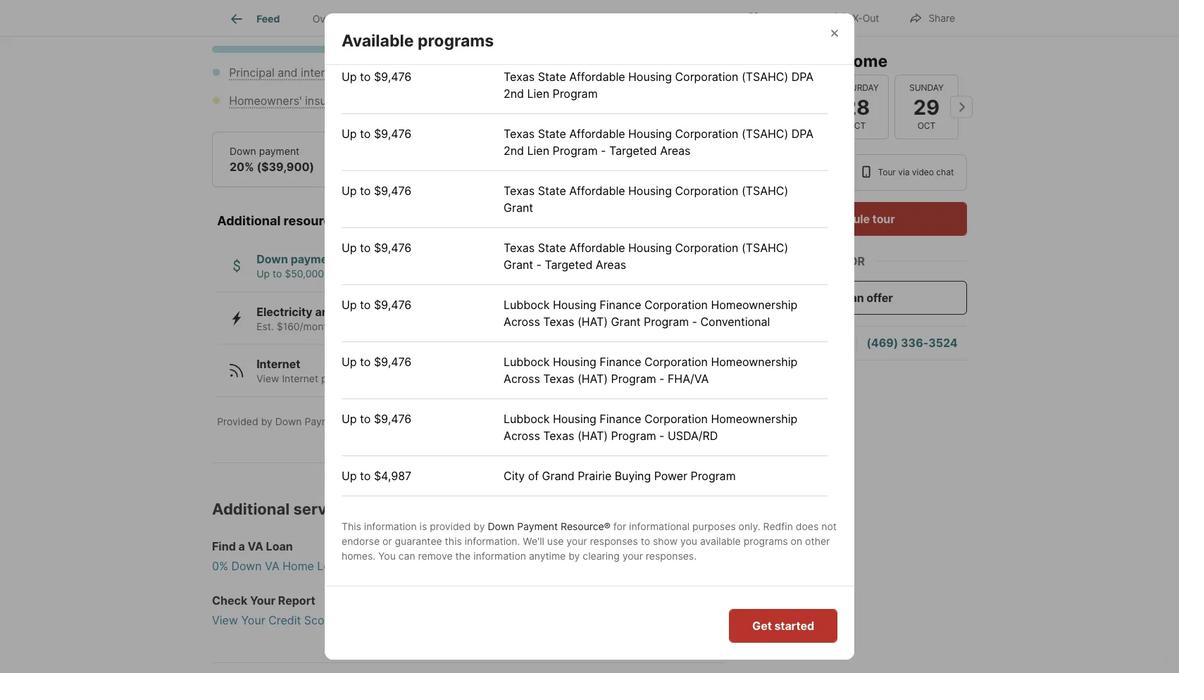Task type: vqa. For each thing, say whether or not it's contained in the screenshot.
Texas State Affordable Housing Corporation (TSAHC) DPA 2nd Lien Program - Targeted Areas $9,476
yes



Task type: describe. For each thing, give the bounding box(es) containing it.
program inside the lubbock housing finance corporation homeownership across texas (hat) program - usda/rd
[[611, 429, 656, 443]]

approved
[[649, 5, 700, 19]]

1 horizontal spatial solar
[[449, 321, 471, 333]]

saturday 28 oct
[[835, 83, 879, 131]]

dpa for texas state affordable housing corporation (tsahc) dpa 2nd lien program - targeted areas
[[792, 127, 814, 141]]

lubbock housing finance corporation homeownership across texas (hat) grant program - conventional
[[504, 298, 798, 329]]

across for lubbock housing finance corporation homeownership across texas (hat) program - fha/va
[[504, 372, 540, 386]]

across for lubbock housing finance corporation homeownership across texas (hat) program - usda/rd
[[504, 429, 540, 443]]

get pre-approved
[[604, 5, 700, 19]]

chat
[[937, 167, 954, 178]]

lien for texas state affordable housing corporation (tsahc) dpa 2nd lien program
[[527, 87, 550, 100]]

schedule tour
[[819, 212, 895, 226]]

property taxes
[[491, 66, 569, 80]]

and up 'homeowners' insurance'
[[278, 66, 298, 80]]

to for lubbock housing finance corporation homeownership across texas (hat) program - fha/va
[[360, 355, 371, 369]]

corporation inside lubbock housing finance corporation homeownership across texas (hat) grant program - conventional
[[645, 298, 708, 312]]

down inside available programs dialog
[[488, 521, 515, 533]]

- inside the lubbock housing finance corporation homeownership across texas (hat) program - usda/rd
[[660, 429, 665, 443]]

sunday
[[910, 83, 944, 93]]

(tsahc) for texas state affordable housing corporation (tsahc) grant - targeted areas
[[742, 241, 789, 255]]

to for texas state affordable housing corporation (tsahc) dpa 2nd lien program - targeted areas
[[360, 127, 371, 141]]

$9,476 for texas state affordable housing corporation (tsahc) grant
[[374, 184, 412, 198]]

down inside find a va loan 0% down va home loans: get quote
[[231, 560, 262, 574]]

yr
[[512, 160, 523, 174]]

up to $9,476 for texas state affordable housing corporation (tsahc) grant - targeted areas
[[342, 241, 412, 255]]

principal
[[229, 66, 275, 80]]

available for assistance
[[327, 269, 368, 281]]

purposes
[[693, 521, 736, 533]]

sunday 29 oct
[[910, 83, 944, 131]]

up for southeast texas housing finance corporation (seth) seth myhome plus℠ government
[[342, 13, 357, 27]]

score
[[304, 614, 335, 628]]

other
[[805, 536, 830, 548]]

lubbock for lubbock housing finance corporation homeownership across texas (hat) program - fha/va
[[504, 355, 550, 369]]

and inside electricity and solar est. $160/month, save                  $160 with rooftop solar
[[315, 306, 336, 319]]

oct for 29
[[918, 121, 936, 131]]

rooftop
[[412, 321, 446, 333]]

areas inside texas state affordable housing corporation (tsahc) dpa 2nd lien program - targeted areas
[[660, 144, 691, 158]]

this inside internet view internet plans and providers available for this home
[[475, 374, 492, 386]]

down inside down payment 20% ($39,900)
[[230, 146, 256, 158]]

programs inside 'element'
[[418, 30, 494, 50]]

texas inside texas state affordable housing corporation (tsahc) grant - targeted areas
[[504, 241, 535, 255]]

dpa for texas state affordable housing corporation (tsahc) dpa 2nd lien program
[[792, 70, 814, 84]]

remove
[[418, 550, 453, 562]]

up to $9,476 for lubbock housing finance corporation homeownership across texas (hat) program - fha/va
[[342, 355, 412, 369]]

schedule
[[819, 212, 870, 226]]

from
[[370, 269, 392, 281]]

$160
[[363, 321, 386, 333]]

only.
[[739, 521, 761, 533]]

targeted inside texas state affordable housing corporation (tsahc) dpa 2nd lien program - targeted areas
[[609, 144, 657, 158]]

0% down va home loans: get quote link
[[212, 559, 734, 575]]

housing inside lubbock housing finance corporation homeownership across texas (hat) program - fha/va
[[553, 355, 597, 369]]

or
[[849, 254, 865, 268]]

28
[[844, 95, 870, 119]]

across for lubbock housing finance corporation homeownership across texas (hat) grant program - conventional
[[504, 315, 540, 329]]

texas inside 'southeast texas housing finance corporation (seth) seth myhome plus℠ government'
[[561, 13, 592, 27]]

0 horizontal spatial payment
[[305, 416, 346, 428]]

homeowners'
[[229, 94, 302, 108]]

redfin
[[763, 521, 793, 533]]

started
[[775, 619, 815, 633]]

homeowners' insurance link
[[229, 94, 357, 108]]

for informational purposes only. redfin does not endorse or guarantee this information. we'll use your responses to show you available programs on other homes. you can remove the information anytime by clearing your responses.
[[342, 521, 837, 562]]

texas inside lubbock housing finance corporation homeownership across texas (hat) grant program - conventional
[[543, 315, 575, 329]]

down right provided
[[275, 416, 302, 428]]

1 horizontal spatial va
[[265, 560, 280, 574]]

- inside texas state affordable housing corporation (tsahc) dpa 2nd lien program - targeted areas
[[601, 144, 606, 158]]

internet view internet plans and providers available for this home
[[257, 358, 521, 386]]

x-
[[853, 12, 863, 24]]

state for texas state affordable housing corporation (tsahc) grant - targeted areas
[[538, 241, 566, 255]]

loan inside find a va loan 0% down va home loans: get quote
[[266, 540, 293, 554]]

offer
[[867, 291, 893, 305]]

southeast
[[504, 13, 558, 27]]

go tour this home
[[747, 51, 888, 70]]

est.
[[257, 321, 274, 333]]

up for texas state affordable housing corporation (tsahc) grant - targeted areas
[[342, 241, 357, 255]]

(469)
[[867, 336, 899, 350]]

homes.
[[342, 550, 376, 562]]

wattbuy,
[[397, 416, 439, 428]]

$9,476 for lubbock housing finance corporation homeownership across texas (hat) program - usda/rd
[[374, 412, 412, 426]]

additional services
[[212, 500, 358, 519]]

targeted inside texas state affordable housing corporation (tsahc) grant - targeted areas
[[545, 258, 593, 272]]

texas state affordable housing corporation (tsahc) dpa 2nd lien program - targeted areas
[[504, 127, 814, 158]]

property for property taxes
[[491, 66, 537, 80]]

finance for usda/rd
[[600, 412, 642, 426]]

a for ask
[[785, 336, 791, 350]]

affordable for texas state affordable housing corporation (tsahc) grant
[[570, 184, 625, 198]]

to inside for informational purposes only. redfin does not endorse or guarantee this information. we'll use your responses to show you available programs on other homes. you can remove the information anytime by clearing your responses.
[[641, 536, 650, 548]]

available inside for informational purposes only. redfin does not endorse or guarantee this information. we'll use your responses to show you available programs on other homes. you can remove the information anytime by clearing your responses.
[[700, 536, 741, 548]]

city of grand prairie buying power program
[[504, 469, 736, 483]]

get for get started
[[753, 619, 772, 633]]

home inside internet view internet plans and providers available for this home
[[495, 374, 521, 386]]

$9,476 for texas state affordable housing corporation (tsahc) dpa 2nd lien program
[[374, 70, 412, 84]]

tour in person option
[[747, 154, 850, 191]]

finance for fha/va
[[600, 355, 642, 369]]

assistance
[[342, 253, 402, 267]]

use
[[547, 536, 564, 548]]

tab list containing feed
[[212, 0, 674, 36]]

responses
[[590, 536, 638, 548]]

$9,476 for lubbock housing finance corporation homeownership across texas (hat) grant program - conventional
[[374, 298, 412, 312]]

$1,648
[[212, 1, 274, 23]]

- inside lubbock housing finance corporation homeownership across texas (hat) grant program - conventional
[[692, 315, 698, 329]]

additional resources
[[217, 213, 346, 229]]

ask a question
[[761, 336, 843, 350]]

homeowners' insurance
[[229, 94, 357, 108]]

1 vertical spatial internet
[[282, 374, 319, 386]]

to for lubbock housing finance corporation homeownership across texas (hat) program - usda/rd
[[360, 412, 371, 426]]

0 vertical spatial this
[[810, 51, 840, 70]]

grant for texas state affordable housing corporation (tsahc) grant - targeted areas
[[504, 258, 533, 272]]

not
[[822, 521, 837, 533]]

housing inside 'southeast texas housing finance corporation (seth) seth myhome plus℠ government'
[[596, 13, 639, 27]]

insurance
[[305, 94, 357, 108]]

program inside lubbock housing finance corporation homeownership across texas (hat) grant program - conventional
[[644, 315, 689, 329]]

electricity
[[257, 306, 313, 319]]

month
[[312, 1, 371, 23]]

and inside internet view internet plans and providers available for this home
[[349, 374, 366, 386]]

corporation inside 'southeast texas housing finance corporation (seth) seth myhome plus℠ government'
[[687, 13, 751, 27]]

favorite
[[766, 12, 804, 24]]

view inside internet view internet plans and providers available for this home
[[257, 374, 279, 386]]

lubbock for lubbock housing finance corporation homeownership across texas (hat) grant program - conventional
[[504, 298, 550, 312]]

responses.
[[646, 550, 697, 562]]

additional for additional resources
[[217, 213, 281, 229]]

grant for texas state affordable housing corporation (tsahc) grant
[[504, 201, 533, 215]]

grant inside lubbock housing finance corporation homeownership across texas (hat) grant program - conventional
[[611, 315, 641, 329]]

details for loan details 30-yr fixed, 8.21%
[[517, 146, 548, 158]]

1 vertical spatial your
[[241, 614, 265, 628]]

southeast texas housing finance corporation (seth) seth myhome plus℠ government
[[504, 13, 791, 43]]

affordable for texas state affordable housing corporation (tsahc) dpa 2nd lien program - targeted areas
[[570, 127, 625, 141]]

0 vertical spatial information
[[364, 521, 417, 533]]

property taxes link
[[491, 66, 569, 80]]

view inside check your report view your credit score
[[212, 614, 238, 628]]

29
[[914, 95, 940, 119]]

available for internet
[[416, 374, 456, 386]]

to for texas state affordable housing corporation (tsahc) grant
[[360, 184, 371, 198]]

question
[[794, 336, 843, 350]]

history
[[545, 13, 577, 25]]

0 horizontal spatial solar
[[339, 306, 366, 319]]

buying
[[615, 469, 651, 483]]

get started
[[753, 619, 815, 633]]

information inside for informational purposes only. redfin does not endorse or guarantee this information. we'll use your responses to show you available programs on other homes. you can remove the information anytime by clearing your responses.
[[474, 550, 526, 562]]

ask a question link
[[761, 336, 843, 350]]

$9,476 for texas state affordable housing corporation (tsahc) dpa 2nd lien program - targeted areas
[[374, 127, 412, 141]]

0 horizontal spatial your
[[567, 536, 587, 548]]

program inside texas state affordable housing corporation (tsahc) dpa 2nd lien program - targeted areas
[[553, 144, 598, 158]]

up for lubbock housing finance corporation homeownership across texas (hat) program - usda/rd
[[342, 412, 357, 426]]

housing inside texas state affordable housing corporation (tsahc) dpa 2nd lien program - targeted areas
[[629, 127, 672, 141]]

feed
[[257, 13, 280, 25]]

provided by down payment resource, wattbuy, and allconnect
[[217, 416, 513, 428]]

$9,476 for southeast texas housing finance corporation (seth) seth myhome plus℠ government
[[374, 13, 412, 27]]

city
[[504, 469, 525, 483]]

up for lubbock housing finance corporation homeownership across texas (hat) grant program - conventional
[[342, 298, 357, 312]]

to for southeast texas housing finance corporation (seth) seth myhome plus℠ government
[[360, 13, 371, 27]]

housing inside texas state affordable housing corporation (tsahc) grant
[[629, 184, 672, 198]]

conventional
[[701, 315, 770, 329]]

up inside the down payment assistance up to $50,000 available from
[[257, 269, 270, 281]]

providers
[[369, 374, 413, 386]]

on
[[791, 536, 803, 548]]

27
[[775, 95, 800, 119]]

- inside texas state affordable housing corporation (tsahc) grant - targeted areas
[[537, 258, 542, 272]]

tour for tour via video chat
[[878, 167, 896, 178]]

$9,476 for texas state affordable housing corporation (tsahc) grant - targeted areas
[[374, 241, 412, 255]]

advertisement
[[589, 544, 648, 554]]

3524
[[929, 336, 958, 350]]

housing inside texas state affordable housing corporation (tsahc) dpa 2nd lien program
[[629, 70, 672, 84]]

8.21%
[[559, 160, 592, 174]]

interest
[[301, 66, 341, 80]]

$1,648 per month
[[212, 1, 371, 23]]

texas inside the lubbock housing finance corporation homeownership across texas (hat) program - usda/rd
[[543, 429, 575, 443]]

of
[[528, 469, 539, 483]]

state for texas state affordable housing corporation (tsahc) dpa 2nd lien program - targeted areas
[[538, 127, 566, 141]]

state for texas state affordable housing corporation (tsahc) dpa 2nd lien program
[[538, 70, 566, 84]]

favorite button
[[735, 3, 816, 32]]

view your credit score link
[[212, 613, 734, 630]]

program right power
[[691, 469, 736, 483]]

affordable for texas state affordable housing corporation (tsahc) dpa 2nd lien program
[[570, 70, 625, 84]]

$199,500
[[371, 160, 424, 174]]

get for get pre-approved
[[604, 5, 623, 19]]

1 horizontal spatial your
[[623, 550, 643, 562]]

$4,987
[[374, 469, 412, 483]]



Task type: locate. For each thing, give the bounding box(es) containing it.
0 vertical spatial internet
[[257, 358, 301, 372]]

corporation inside the lubbock housing finance corporation homeownership across texas (hat) program - usda/rd
[[645, 412, 708, 426]]

0 horizontal spatial property
[[389, 13, 430, 25]]

0 vertical spatial property
[[389, 13, 430, 25]]

state inside texas state affordable housing corporation (tsahc) dpa 2nd lien program - targeted areas
[[538, 127, 566, 141]]

taxes
[[540, 66, 569, 80]]

a right ask
[[785, 336, 791, 350]]

1 affordable from the top
[[570, 70, 625, 84]]

additional for additional services
[[212, 500, 290, 519]]

0 vertical spatial lien
[[527, 87, 550, 100]]

$9,476 up with
[[374, 298, 412, 312]]

in
[[797, 167, 805, 178]]

grand
[[542, 469, 575, 483]]

texas inside lubbock housing finance corporation homeownership across texas (hat) program - fha/va
[[543, 372, 575, 386]]

1 vertical spatial details
[[517, 146, 548, 158]]

affordable
[[570, 70, 625, 84], [570, 127, 625, 141], [570, 184, 625, 198], [570, 241, 625, 255]]

1 vertical spatial additional
[[212, 500, 290, 519]]

available inside the down payment assistance up to $50,000 available from
[[327, 269, 368, 281]]

list box containing tour in person
[[747, 154, 967, 191]]

1 vertical spatial homeownership
[[711, 355, 798, 369]]

1 vertical spatial available
[[416, 374, 456, 386]]

lubbock inside lubbock housing finance corporation homeownership across texas (hat) program - fha/va
[[504, 355, 550, 369]]

program up lubbock housing finance corporation homeownership across texas (hat) program - fha/va
[[644, 315, 689, 329]]

0 vertical spatial your
[[250, 594, 276, 608]]

payment up '$50,000'
[[291, 253, 339, 267]]

1 horizontal spatial payment
[[517, 521, 558, 533]]

this up allconnect
[[475, 374, 492, 386]]

up up the resources
[[342, 184, 357, 198]]

allconnect
[[462, 416, 513, 428]]

1 (hat) from the top
[[578, 315, 608, 329]]

property details tab
[[373, 2, 480, 36]]

up down the resources
[[342, 241, 357, 255]]

0 vertical spatial areas
[[660, 144, 691, 158]]

2 oct from the left
[[848, 121, 866, 131]]

1 horizontal spatial by
[[474, 521, 485, 533]]

6 $9,476 from the top
[[374, 298, 412, 312]]

1 vertical spatial information
[[474, 550, 526, 562]]

for inside internet view internet plans and providers available for this home
[[459, 374, 472, 386]]

prairie
[[578, 469, 612, 483]]

1 lien from the top
[[527, 87, 550, 100]]

1 horizontal spatial for
[[614, 521, 627, 533]]

your up credit
[[250, 594, 276, 608]]

state inside texas state affordable housing corporation (tsahc) grant
[[538, 184, 566, 198]]

for
[[459, 374, 472, 386], [614, 521, 627, 533]]

this
[[342, 521, 361, 533]]

1 vertical spatial programs
[[744, 536, 788, 548]]

1 horizontal spatial this
[[475, 374, 492, 386]]

by inside for informational purposes only. redfin does not endorse or guarantee this information. we'll use your responses to show you available programs on other homes. you can remove the information anytime by clearing your responses.
[[569, 550, 580, 562]]

available right providers
[[416, 374, 456, 386]]

across inside lubbock housing finance corporation homeownership across texas (hat) grant program - conventional
[[504, 315, 540, 329]]

2 lien from the top
[[527, 144, 550, 158]]

1 vertical spatial loan
[[266, 540, 293, 554]]

view down check
[[212, 614, 238, 628]]

start an offer button
[[747, 281, 967, 315]]

0 horizontal spatial for
[[459, 374, 472, 386]]

finance for -
[[600, 298, 642, 312]]

overview tab
[[296, 2, 373, 36]]

0 vertical spatial payment
[[305, 416, 346, 428]]

payment inside down payment 20% ($39,900)
[[259, 146, 300, 158]]

0 vertical spatial homeownership
[[711, 298, 798, 312]]

program inside texas state affordable housing corporation (tsahc) dpa 2nd lien program
[[553, 87, 598, 100]]

additional up find in the left bottom of the page
[[212, 500, 290, 519]]

property
[[389, 13, 430, 25], [491, 66, 537, 80]]

0 vertical spatial va
[[248, 540, 263, 554]]

myhome
[[537, 30, 588, 43]]

corporation inside texas state affordable housing corporation (tsahc) dpa 2nd lien program
[[675, 70, 739, 84]]

0 vertical spatial (hat)
[[578, 315, 608, 329]]

up to $9,476 up available
[[342, 13, 412, 27]]

0 horizontal spatial information
[[364, 521, 417, 533]]

finance inside lubbock housing finance corporation homeownership across texas (hat) grant program - conventional
[[600, 298, 642, 312]]

4 up to $9,476 from the top
[[342, 184, 412, 198]]

3 (tsahc) from the top
[[742, 184, 789, 198]]

up to $9,476 down available
[[342, 70, 412, 84]]

1 up to $9,476 from the top
[[342, 13, 412, 27]]

up to $9,476 down $199,500
[[342, 184, 412, 198]]

program up the lubbock housing finance corporation homeownership across texas (hat) program - usda/rd
[[611, 372, 656, 386]]

for up responses
[[614, 521, 627, 533]]

down inside the down payment assistance up to $50,000 available from
[[257, 253, 288, 267]]

1 horizontal spatial programs
[[744, 536, 788, 548]]

None button
[[755, 74, 819, 140], [825, 75, 889, 140], [895, 75, 959, 140], [755, 74, 819, 140], [825, 75, 889, 140], [895, 75, 959, 140]]

home
[[283, 560, 314, 574]]

0 vertical spatial your
[[567, 536, 587, 548]]

1 horizontal spatial targeted
[[609, 144, 657, 158]]

tour via video chat option
[[850, 154, 967, 191]]

housing inside texas state affordable housing corporation (tsahc) grant - targeted areas
[[629, 241, 672, 255]]

texas state affordable housing corporation (tsahc) grant
[[504, 184, 789, 215]]

can
[[399, 550, 415, 562]]

you
[[378, 550, 396, 562]]

2nd inside texas state affordable housing corporation (tsahc) dpa 2nd lien program
[[504, 87, 524, 100]]

(hat) for usda/rd
[[578, 429, 608, 443]]

1 vertical spatial lien
[[527, 144, 550, 158]]

a inside find a va loan 0% down va home loans: get quote
[[239, 540, 245, 554]]

pre-
[[626, 5, 649, 19]]

1 vertical spatial tour
[[873, 212, 895, 226]]

up for city of grand prairie buying power program
[[342, 469, 357, 483]]

available
[[342, 30, 414, 50]]

tour left via at top
[[878, 167, 896, 178]]

1 vertical spatial (hat)
[[578, 372, 608, 386]]

dpa inside texas state affordable housing corporation (tsahc) dpa 2nd lien program - targeted areas
[[792, 127, 814, 141]]

(tsahc) for texas state affordable housing corporation (tsahc) dpa 2nd lien program
[[742, 70, 789, 84]]

- inside lubbock housing finance corporation homeownership across texas (hat) program - fha/va
[[660, 372, 665, 386]]

details right "reset" popup button
[[432, 13, 463, 25]]

0 vertical spatial lubbock
[[504, 298, 550, 312]]

get started button
[[729, 609, 838, 643]]

7 up to $9,476 from the top
[[342, 355, 412, 369]]

(tsahc) for texas state affordable housing corporation (tsahc) grant
[[742, 184, 789, 198]]

0 horizontal spatial va
[[248, 540, 263, 554]]

homeownership up the "conventional"
[[711, 298, 798, 312]]

2nd for texas state affordable housing corporation (tsahc) dpa 2nd lien program
[[504, 87, 524, 100]]

programs inside for informational purposes only. redfin does not endorse or guarantee this information. we'll use your responses to show you available programs on other homes. you can remove the information anytime by clearing your responses.
[[744, 536, 788, 548]]

down payment 20% ($39,900)
[[230, 146, 314, 174]]

2 tour from the left
[[878, 167, 896, 178]]

tab list
[[212, 0, 674, 36]]

housing inside lubbock housing finance corporation homeownership across texas (hat) grant program - conventional
[[553, 298, 597, 312]]

finance inside lubbock housing finance corporation homeownership across texas (hat) program - fha/va
[[600, 355, 642, 369]]

across inside lubbock housing finance corporation homeownership across texas (hat) program - fha/va
[[504, 372, 540, 386]]

to for city of grand prairie buying power program
[[360, 469, 371, 483]]

texas inside texas state affordable housing corporation (tsahc) dpa 2nd lien program - targeted areas
[[504, 127, 535, 141]]

this information is provided by down payment resource®
[[342, 521, 611, 533]]

you
[[681, 536, 698, 548]]

1 vertical spatial targeted
[[545, 258, 593, 272]]

property inside tab
[[389, 13, 430, 25]]

3 up to $9,476 from the top
[[342, 127, 412, 141]]

x-out button
[[821, 3, 892, 32]]

oct for 27
[[778, 121, 796, 131]]

up to $9,476 for texas state affordable housing corporation (tsahc) dpa 2nd lien program
[[342, 70, 412, 84]]

does
[[796, 521, 819, 533]]

texas state affordable housing corporation (tsahc) dpa 2nd lien program
[[504, 70, 814, 100]]

0 vertical spatial get
[[604, 5, 623, 19]]

affordable down 8.21%
[[570, 184, 625, 198]]

lubbock inside lubbock housing finance corporation homeownership across texas (hat) grant program - conventional
[[504, 298, 550, 312]]

(tsahc) inside texas state affordable housing corporation (tsahc) grant
[[742, 184, 789, 198]]

1 vertical spatial by
[[474, 521, 485, 533]]

1 horizontal spatial details
[[517, 146, 548, 158]]

finance down texas state affordable housing corporation (tsahc) grant - targeted areas
[[600, 298, 642, 312]]

(hat) for fha/va
[[578, 372, 608, 386]]

oct down 28
[[848, 121, 866, 131]]

to down providers
[[360, 412, 371, 426]]

electricity and solar est. $160/month, save                  $160 with rooftop solar
[[257, 306, 471, 333]]

0 horizontal spatial home
[[495, 374, 521, 386]]

oct inside saturday 28 oct
[[848, 121, 866, 131]]

affordable up 8.21%
[[570, 127, 625, 141]]

up up available
[[342, 13, 357, 27]]

3 state from the top
[[538, 184, 566, 198]]

lien inside texas state affordable housing corporation (tsahc) dpa 2nd lien program - targeted areas
[[527, 144, 550, 158]]

areas up texas state affordable housing corporation (tsahc) grant
[[660, 144, 691, 158]]

down up information.
[[488, 521, 515, 533]]

5 $9,476 from the top
[[374, 241, 412, 255]]

(469) 336-3524
[[867, 336, 958, 350]]

4 state from the top
[[538, 241, 566, 255]]

tax
[[528, 13, 542, 25]]

2 (hat) from the top
[[578, 372, 608, 386]]

sale & tax history tab
[[480, 2, 593, 36]]

0 horizontal spatial loan
[[266, 540, 293, 554]]

corporation inside texas state affordable housing corporation (tsahc) grant - targeted areas
[[675, 241, 739, 255]]

your down resource®
[[567, 536, 587, 548]]

finance inside the lubbock housing finance corporation homeownership across texas (hat) program - usda/rd
[[600, 412, 642, 426]]

tour for schedule
[[873, 212, 895, 226]]

solar right rooftop
[[449, 321, 471, 333]]

8 $9,476 from the top
[[374, 412, 412, 426]]

down right 0%
[[231, 560, 262, 574]]

payment down plans
[[305, 416, 346, 428]]

2 $9,476 from the top
[[374, 70, 412, 84]]

$9,476 down $199,500
[[374, 184, 412, 198]]

2 vertical spatial across
[[504, 429, 540, 443]]

services
[[293, 500, 358, 519]]

internet down the est.
[[257, 358, 301, 372]]

oct
[[778, 121, 796, 131], [848, 121, 866, 131], [918, 121, 936, 131]]

information down information.
[[474, 550, 526, 562]]

1 vertical spatial a
[[239, 540, 245, 554]]

additional down 20%
[[217, 213, 281, 229]]

to left show
[[641, 536, 650, 548]]

finance inside 'southeast texas housing finance corporation (seth) seth myhome plus℠ government'
[[642, 13, 684, 27]]

1 dpa from the top
[[792, 70, 814, 84]]

1 vertical spatial get
[[356, 560, 375, 574]]

2 horizontal spatial available
[[700, 536, 741, 548]]

1 vertical spatial 2nd
[[504, 144, 524, 158]]

state inside texas state affordable housing corporation (tsahc) dpa 2nd lien program
[[538, 70, 566, 84]]

2nd down "property taxes"
[[504, 87, 524, 100]]

finance up city of grand prairie buying power program
[[600, 412, 642, 426]]

2 2nd from the top
[[504, 144, 524, 158]]

0 horizontal spatial view
[[212, 614, 238, 628]]

loan
[[492, 146, 515, 158], [266, 540, 293, 554]]

next image
[[951, 96, 973, 118]]

available down purposes at the right bottom of the page
[[700, 536, 741, 548]]

get left started
[[753, 619, 772, 633]]

affordable down texas state affordable housing corporation (tsahc) grant
[[570, 241, 625, 255]]

$9,476 down available
[[374, 70, 412, 84]]

up right interest
[[342, 70, 357, 84]]

homeownership for lubbock housing finance corporation homeownership across texas (hat) grant program - conventional
[[711, 298, 798, 312]]

tour inside button
[[873, 212, 895, 226]]

to left '$50,000'
[[273, 269, 282, 281]]

0 horizontal spatial a
[[239, 540, 245, 554]]

your down responses
[[623, 550, 643, 562]]

3 across from the top
[[504, 429, 540, 443]]

up to $9,476 for southeast texas housing finance corporation (seth) seth myhome plus℠ government
[[342, 13, 412, 27]]

4 $9,476 from the top
[[374, 184, 412, 198]]

1 2nd from the top
[[504, 87, 524, 100]]

state
[[538, 70, 566, 84], [538, 127, 566, 141], [538, 184, 566, 198], [538, 241, 566, 255]]

$9,476 up $199,500
[[374, 127, 412, 141]]

details for property details
[[432, 13, 463, 25]]

0 horizontal spatial tour
[[776, 167, 795, 178]]

5 up to $9,476 from the top
[[342, 241, 412, 255]]

for up allconnect
[[459, 374, 472, 386]]

oct for 28
[[848, 121, 866, 131]]

loan up the 30-
[[492, 146, 515, 158]]

1 across from the top
[[504, 315, 540, 329]]

2 affordable from the top
[[570, 127, 625, 141]]

across
[[504, 315, 540, 329], [504, 372, 540, 386], [504, 429, 540, 443]]

1 horizontal spatial oct
[[848, 121, 866, 131]]

8 up to $9,476 from the top
[[342, 412, 412, 426]]

up to $4,987
[[342, 469, 412, 483]]

get inside find a va loan 0% down va home loans: get quote
[[356, 560, 375, 574]]

va
[[248, 540, 263, 554], [265, 560, 280, 574]]

corporation inside lubbock housing finance corporation homeownership across texas (hat) program - fha/va
[[645, 355, 708, 369]]

resources
[[284, 213, 346, 229]]

guarantee
[[395, 536, 442, 548]]

person
[[807, 167, 836, 178]]

principal and interest link
[[229, 66, 341, 80]]

to for texas state affordable housing corporation (tsahc) dpa 2nd lien program
[[360, 70, 371, 84]]

texas inside texas state affordable housing corporation (tsahc) dpa 2nd lien program
[[504, 70, 535, 84]]

details up fixed,
[[517, 146, 548, 158]]

1 horizontal spatial get
[[604, 5, 623, 19]]

2 up to $9,476 from the top
[[342, 70, 412, 84]]

across inside the lubbock housing finance corporation homeownership across texas (hat) program - usda/rd
[[504, 429, 540, 443]]

oct down 27
[[778, 121, 796, 131]]

areas inside texas state affordable housing corporation (tsahc) grant - targeted areas
[[596, 258, 626, 272]]

tour
[[776, 167, 795, 178], [878, 167, 896, 178]]

reset button
[[399, 1, 431, 26]]

2 (tsahc) from the top
[[742, 127, 789, 141]]

or
[[383, 536, 392, 548]]

lien down 'property taxes' link
[[527, 87, 550, 100]]

schools tab
[[593, 2, 663, 36]]

tour inside option
[[776, 167, 795, 178]]

0 horizontal spatial available
[[327, 269, 368, 281]]

homeownership inside lubbock housing finance corporation homeownership across texas (hat) program - fha/va
[[711, 355, 798, 369]]

1 vertical spatial va
[[265, 560, 280, 574]]

state for texas state affordable housing corporation (tsahc) grant
[[538, 184, 566, 198]]

by up information.
[[474, 521, 485, 533]]

and right plans
[[349, 374, 366, 386]]

0 vertical spatial targeted
[[609, 144, 657, 158]]

dpa down 27
[[792, 127, 814, 141]]

1 (tsahc) from the top
[[742, 70, 789, 84]]

a for find
[[239, 540, 245, 554]]

details inside loan details 30-yr fixed, 8.21%
[[517, 146, 548, 158]]

0 vertical spatial for
[[459, 374, 472, 386]]

up for texas state affordable housing corporation (tsahc) dpa 2nd lien program - targeted areas
[[342, 127, 357, 141]]

1 oct from the left
[[778, 121, 796, 131]]

4 (tsahc) from the top
[[742, 241, 789, 255]]

down up 20%
[[230, 146, 256, 158]]

details inside tab
[[432, 13, 463, 25]]

va left 'home'
[[265, 560, 280, 574]]

to inside the down payment assistance up to $50,000 available from
[[273, 269, 282, 281]]

tour for tour in person
[[776, 167, 795, 178]]

loan details 30-yr fixed, 8.21%
[[492, 146, 592, 174]]

a right find in the left bottom of the page
[[239, 540, 245, 554]]

3 affordable from the top
[[570, 184, 625, 198]]

up to $9,476 for texas state affordable housing corporation (tsahc) grant
[[342, 184, 412, 198]]

program up buying
[[611, 429, 656, 443]]

$9,476 up from
[[374, 241, 412, 255]]

2 vertical spatial this
[[445, 536, 462, 548]]

0 vertical spatial available
[[327, 269, 368, 281]]

to down $199,500
[[360, 184, 371, 198]]

start
[[821, 291, 848, 305]]

to for lubbock housing finance corporation homeownership across texas (hat) grant program - conventional
[[360, 298, 371, 312]]

a
[[785, 336, 791, 350], [239, 540, 245, 554]]

information up or
[[364, 521, 417, 533]]

0 vertical spatial across
[[504, 315, 540, 329]]

1 horizontal spatial loan
[[492, 146, 515, 158]]

0 vertical spatial a
[[785, 336, 791, 350]]

3 lubbock from the top
[[504, 412, 550, 426]]

0 vertical spatial 2nd
[[504, 87, 524, 100]]

finance down lubbock housing finance corporation homeownership across texas (hat) grant program - conventional
[[600, 355, 642, 369]]

corporation inside texas state affordable housing corporation (tsahc) dpa 2nd lien program - targeted areas
[[675, 127, 739, 141]]

loan inside loan details 30-yr fixed, 8.21%
[[492, 146, 515, 158]]

0%
[[212, 560, 228, 574]]

0 horizontal spatial this
[[445, 536, 462, 548]]

0 horizontal spatial areas
[[596, 258, 626, 272]]

friday
[[773, 83, 802, 93]]

1 $9,476 from the top
[[374, 13, 412, 27]]

1 vertical spatial view
[[212, 614, 238, 628]]

2nd for texas state affordable housing corporation (tsahc) dpa 2nd lien program - targeted areas
[[504, 144, 524, 158]]

home up allconnect
[[495, 374, 521, 386]]

is
[[420, 521, 427, 533]]

0 vertical spatial payment
[[259, 146, 300, 158]]

get inside available programs dialog
[[753, 619, 772, 633]]

lubbock housing finance corporation homeownership across texas (hat) program - fha/va
[[504, 355, 798, 386]]

usda/rd
[[668, 429, 718, 443]]

(469) 336-3524 link
[[867, 336, 958, 350]]

up to $9,476 for lubbock housing finance corporation homeownership across texas (hat) grant program - conventional
[[342, 298, 412, 312]]

up to $9,476 for texas state affordable housing corporation (tsahc) dpa 2nd lien program - targeted areas
[[342, 127, 412, 141]]

grant inside texas state affordable housing corporation (tsahc) grant - targeted areas
[[504, 258, 533, 272]]

save
[[339, 321, 360, 333]]

texas state affordable housing corporation (tsahc) grant - targeted areas
[[504, 241, 789, 272]]

1 vertical spatial payment
[[291, 253, 339, 267]]

with
[[389, 321, 409, 333]]

0 vertical spatial loan
[[492, 146, 515, 158]]

plus℠
[[591, 30, 629, 43]]

up to $9,476
[[342, 13, 412, 27], [342, 70, 412, 84], [342, 127, 412, 141], [342, 184, 412, 198], [342, 241, 412, 255], [342, 298, 412, 312], [342, 355, 412, 369], [342, 412, 412, 426]]

property for property details
[[389, 13, 430, 25]]

this inside for informational purposes only. redfin does not endorse or guarantee this information. we'll use your responses to show you available programs on other homes. you can remove the information anytime by clearing your responses.
[[445, 536, 462, 548]]

down up '$50,000'
[[257, 253, 288, 267]]

(tsahc) for texas state affordable housing corporation (tsahc) dpa 2nd lien program - targeted areas
[[742, 127, 789, 141]]

1 horizontal spatial a
[[785, 336, 791, 350]]

corporation inside texas state affordable housing corporation (tsahc) grant
[[675, 184, 739, 198]]

lubbock housing finance corporation homeownership across texas (hat) program - usda/rd
[[504, 412, 798, 443]]

provided
[[217, 416, 258, 428]]

lien for texas state affordable housing corporation (tsahc) dpa 2nd lien program - targeted areas
[[527, 144, 550, 158]]

provided
[[430, 521, 471, 533]]

up to $9,476 up $199,500
[[342, 127, 412, 141]]

finance up government
[[642, 13, 684, 27]]

government
[[632, 30, 698, 43]]

affordable for texas state affordable housing corporation (tsahc) grant - targeted areas
[[570, 241, 625, 255]]

tour for go
[[773, 51, 806, 70]]

2 vertical spatial grant
[[611, 315, 641, 329]]

(seth)
[[754, 13, 791, 27]]

to up providers
[[360, 355, 371, 369]]

0 vertical spatial by
[[261, 416, 273, 428]]

get left you
[[356, 560, 375, 574]]

down
[[230, 146, 256, 158], [257, 253, 288, 267], [275, 416, 302, 428], [488, 521, 515, 533], [231, 560, 262, 574]]

loans:
[[317, 560, 352, 574]]

1 vertical spatial this
[[475, 374, 492, 386]]

for inside for informational purposes only. redfin does not endorse or guarantee this information. we'll use your responses to show you available programs on other homes. you can remove the information anytime by clearing your responses.
[[614, 521, 627, 533]]

0 vertical spatial grant
[[504, 201, 533, 215]]

$50,000
[[285, 269, 324, 281]]

2 lubbock from the top
[[504, 355, 550, 369]]

1 horizontal spatial areas
[[660, 144, 691, 158]]

1 vertical spatial lubbock
[[504, 355, 550, 369]]

grant inside texas state affordable housing corporation (tsahc) grant
[[504, 201, 533, 215]]

0 horizontal spatial by
[[261, 416, 273, 428]]

up for texas state affordable housing corporation (tsahc) grant
[[342, 184, 357, 198]]

0 horizontal spatial details
[[432, 13, 463, 25]]

home up saturday
[[843, 51, 888, 70]]

0 vertical spatial solar
[[339, 306, 366, 319]]

4 affordable from the top
[[570, 241, 625, 255]]

(hat) inside lubbock housing finance corporation homeownership across texas (hat) grant program - conventional
[[578, 315, 608, 329]]

affordable inside texas state affordable housing corporation (tsahc) grant - targeted areas
[[570, 241, 625, 255]]

$9,476 up available
[[374, 13, 412, 27]]

payment inside available programs dialog
[[517, 521, 558, 533]]

by right provided
[[261, 416, 273, 428]]

7 $9,476 from the top
[[374, 355, 412, 369]]

to up the $160
[[360, 298, 371, 312]]

your down check
[[241, 614, 265, 628]]

fixed,
[[526, 160, 557, 174]]

20%
[[230, 160, 254, 174]]

tour left in
[[776, 167, 795, 178]]

$9,476 for lubbock housing finance corporation homeownership across texas (hat) program - fha/va
[[374, 355, 412, 369]]

payment inside the down payment assistance up to $50,000 available from
[[291, 253, 339, 267]]

payment
[[259, 146, 300, 158], [291, 253, 339, 267]]

$9,476 down providers
[[374, 412, 412, 426]]

and up $160/month,
[[315, 306, 336, 319]]

to
[[360, 13, 371, 27], [360, 70, 371, 84], [360, 127, 371, 141], [360, 184, 371, 198], [360, 241, 371, 255], [273, 269, 282, 281], [360, 298, 371, 312], [360, 355, 371, 369], [360, 412, 371, 426], [360, 469, 371, 483], [641, 536, 650, 548]]

payment up ($39,900)
[[259, 146, 300, 158]]

overview
[[313, 13, 357, 25]]

2 vertical spatial homeownership
[[711, 412, 798, 426]]

6 up to $9,476 from the top
[[342, 298, 412, 312]]

1 horizontal spatial property
[[491, 66, 537, 80]]

0 horizontal spatial tour
[[773, 51, 806, 70]]

2 across from the top
[[504, 372, 540, 386]]

view up provided
[[257, 374, 279, 386]]

1 vertical spatial payment
[[517, 521, 558, 533]]

lubbock for lubbock housing finance corporation homeownership across texas (hat) program - usda/rd
[[504, 412, 550, 426]]

up
[[342, 13, 357, 27], [342, 70, 357, 84], [342, 127, 357, 141], [342, 184, 357, 198], [342, 241, 357, 255], [257, 269, 270, 281], [342, 298, 357, 312], [342, 355, 357, 369], [342, 412, 357, 426], [342, 469, 357, 483]]

1 vertical spatial for
[[614, 521, 627, 533]]

1 horizontal spatial information
[[474, 550, 526, 562]]

available programs dialog
[[325, 0, 855, 660]]

(hat) for -
[[578, 315, 608, 329]]

2 horizontal spatial by
[[569, 550, 580, 562]]

3 oct from the left
[[918, 121, 936, 131]]

1 vertical spatial grant
[[504, 258, 533, 272]]

1 horizontal spatial home
[[843, 51, 888, 70]]

3 $9,476 from the top
[[374, 127, 412, 141]]

1 vertical spatial areas
[[596, 258, 626, 272]]

up down plans
[[342, 412, 357, 426]]

homeownership inside the lubbock housing finance corporation homeownership across texas (hat) program - usda/rd
[[711, 412, 798, 426]]

1 vertical spatial across
[[504, 372, 540, 386]]

program down taxes
[[553, 87, 598, 100]]

2 dpa from the top
[[792, 127, 814, 141]]

available inside internet view internet plans and providers available for this home
[[416, 374, 456, 386]]

and right wattbuy,
[[442, 416, 459, 428]]

texas inside texas state affordable housing corporation (tsahc) grant
[[504, 184, 535, 198]]

the
[[456, 550, 471, 562]]

check your report view your credit score
[[212, 594, 335, 628]]

up to $9,476 up the $160
[[342, 298, 412, 312]]

up for lubbock housing finance corporation homeownership across texas (hat) program - fha/va
[[342, 355, 357, 369]]

up to $9,476 up providers
[[342, 355, 412, 369]]

to up $199,500
[[360, 127, 371, 141]]

(tsahc) inside texas state affordable housing corporation (tsahc) grant - targeted areas
[[742, 241, 789, 255]]

2 horizontal spatial this
[[810, 51, 840, 70]]

1 tour from the left
[[776, 167, 795, 178]]

program up 8.21%
[[553, 144, 598, 158]]

up up plans
[[342, 355, 357, 369]]

available programs element
[[342, 13, 511, 51]]

state inside texas state affordable housing corporation (tsahc) grant - targeted areas
[[538, 241, 566, 255]]

lien inside texas state affordable housing corporation (tsahc) dpa 2nd lien program
[[527, 87, 550, 100]]

payment for 20%
[[259, 146, 300, 158]]

1 lubbock from the top
[[504, 298, 550, 312]]

3 (hat) from the top
[[578, 429, 608, 443]]

homeownership for lubbock housing finance corporation homeownership across texas (hat) program - fha/va
[[711, 355, 798, 369]]

up up the save
[[342, 298, 357, 312]]

up up services
[[342, 469, 357, 483]]

1 homeownership from the top
[[711, 298, 798, 312]]

lubbock inside the lubbock housing finance corporation homeownership across texas (hat) program - usda/rd
[[504, 412, 550, 426]]

lien
[[527, 87, 550, 100], [527, 144, 550, 158]]

30-
[[492, 160, 512, 174]]

additional
[[217, 213, 281, 229], [212, 500, 290, 519]]

(hat) inside lubbock housing finance corporation homeownership across texas (hat) program - fha/va
[[578, 372, 608, 386]]

(hat) inside the lubbock housing finance corporation homeownership across texas (hat) program - usda/rd
[[578, 429, 608, 443]]

$9,476 up providers
[[374, 355, 412, 369]]

1 horizontal spatial tour
[[873, 212, 895, 226]]

up to $9,476 for lubbock housing finance corporation homeownership across texas (hat) program - usda/rd
[[342, 412, 412, 426]]

information.
[[465, 536, 520, 548]]

homeownership for lubbock housing finance corporation homeownership across texas (hat) program - usda/rd
[[711, 412, 798, 426]]

2 vertical spatial get
[[753, 619, 772, 633]]

list box
[[747, 154, 967, 191]]

tour inside 'option'
[[878, 167, 896, 178]]

oct inside friday 27 oct
[[778, 121, 796, 131]]

1 state from the top
[[538, 70, 566, 84]]

tour right schedule
[[873, 212, 895, 226]]

this up saturday
[[810, 51, 840, 70]]

va right find in the left bottom of the page
[[248, 540, 263, 554]]

homeownership up usda/rd
[[711, 412, 798, 426]]

program inside lubbock housing finance corporation homeownership across texas (hat) program - fha/va
[[611, 372, 656, 386]]

to for texas state affordable housing corporation (tsahc) grant - targeted areas
[[360, 241, 371, 255]]

schools
[[610, 13, 647, 25]]

3 homeownership from the top
[[711, 412, 798, 426]]

information
[[364, 521, 417, 533], [474, 550, 526, 562]]

2 state from the top
[[538, 127, 566, 141]]

up to $9,476 up from
[[342, 241, 412, 255]]

to left $4,987
[[360, 469, 371, 483]]

payment for assistance
[[291, 253, 339, 267]]

housing inside the lubbock housing finance corporation homeownership across texas (hat) program - usda/rd
[[553, 412, 597, 426]]

up to $9,476 down providers
[[342, 412, 412, 426]]

2 homeownership from the top
[[711, 355, 798, 369]]

grant
[[504, 201, 533, 215], [504, 258, 533, 272], [611, 315, 641, 329]]

check
[[212, 594, 248, 608]]

0 vertical spatial tour
[[773, 51, 806, 70]]

affordable inside texas state affordable housing corporation (tsahc) dpa 2nd lien program - targeted areas
[[570, 127, 625, 141]]

dpa inside texas state affordable housing corporation (tsahc) dpa 2nd lien program
[[792, 70, 814, 84]]

loan up 'home'
[[266, 540, 293, 554]]

1 vertical spatial property
[[491, 66, 537, 80]]

1 horizontal spatial tour
[[878, 167, 896, 178]]

up for texas state affordable housing corporation (tsahc) dpa 2nd lien program
[[342, 70, 357, 84]]

affordable inside texas state affordable housing corporation (tsahc) dpa 2nd lien program
[[570, 70, 625, 84]]

1 vertical spatial dpa
[[792, 127, 814, 141]]



